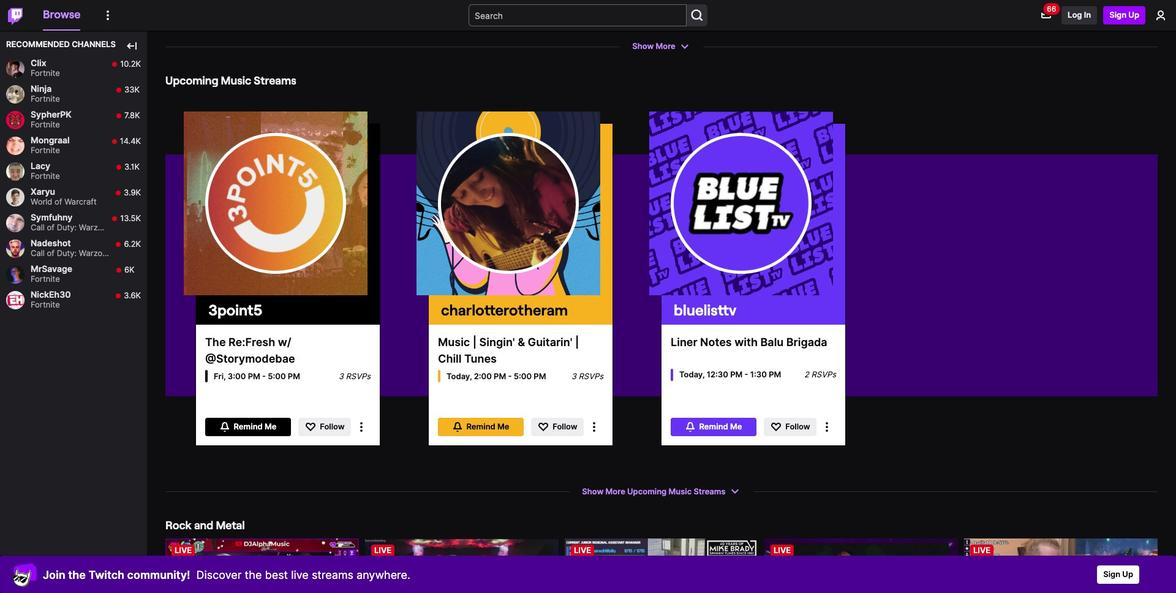 Task type: describe. For each thing, give the bounding box(es) containing it.
rsvps for bluelisttv
[[812, 370, 837, 380]]

pm down w/
[[288, 371, 300, 381]]

2 | from the left
[[576, 336, 580, 349]]

today, 12:30 pm - 1:30 pm
[[680, 370, 782, 380]]

join
[[43, 568, 65, 581]]

nickeh30 image
[[6, 291, 25, 309]]

best
[[265, 568, 288, 581]]

symfuhny
[[31, 212, 73, 223]]

3.1k
[[124, 162, 140, 172]]

bluelisttv image
[[674, 136, 809, 271]]

channels
[[72, 39, 116, 49]]

the re:fresh w/ @storymodebae
[[205, 336, 295, 365]]

upcoming music streams
[[165, 73, 297, 87]]

today, for charlotterotheram
[[447, 371, 472, 381]]

xaryu
[[31, 187, 55, 197]]

33k
[[124, 85, 140, 95]]

nadeshot image
[[6, 239, 25, 258]]

14.4k
[[120, 136, 141, 146]]

follow button for bluelisttv
[[764, 418, 817, 436]]

metal
[[216, 519, 245, 532]]

5:00 for charlotterotheram
[[514, 371, 532, 381]]

fortnite for nickeh30
[[31, 300, 60, 310]]

mrsavage
[[31, 264, 72, 274]]

3 live stream preview image from the left
[[565, 539, 759, 593]]

charlotterotheram link
[[441, 301, 568, 319]]

community!
[[127, 568, 190, 581]]

guitarin'
[[528, 336, 573, 349]]

anywhere.
[[357, 568, 411, 581]]

liner
[[671, 336, 698, 349]]

bluelisttv link
[[674, 301, 737, 319]]

sypherpk image
[[6, 111, 25, 129]]

7.8k
[[124, 111, 140, 120]]

recommended
[[6, 39, 70, 49]]

singin'
[[480, 336, 515, 349]]

- for charlotterotheram
[[508, 371, 512, 381]]

music inside music | singin' & guitarin' | chill tunes
[[438, 336, 470, 349]]

fortnite for ninja
[[31, 94, 60, 104]]

2 the from the left
[[245, 568, 262, 581]]

mrsavage fortnite
[[31, 264, 72, 284]]

show for show more
[[633, 41, 654, 51]]

show more
[[633, 41, 676, 51]]

sypherpk
[[31, 109, 72, 120]]

10.2k
[[120, 59, 141, 69]]

follow for bluelisttv
[[786, 422, 811, 432]]

music inside show more upcoming music streams element
[[669, 486, 692, 496]]

13.5k
[[120, 214, 141, 223]]

browse
[[43, 7, 80, 21]]

1:30
[[751, 370, 767, 380]]

live
[[291, 568, 309, 581]]

show for show more upcoming music streams
[[582, 486, 604, 496]]

&
[[518, 336, 525, 349]]

and
[[194, 519, 214, 532]]

clix fortnite
[[31, 58, 60, 78]]

tunes
[[465, 353, 497, 365]]

twitch
[[88, 568, 124, 581]]

fri, 3:00 pm - 5:00 pm
[[214, 371, 300, 381]]

streams
[[312, 568, 354, 581]]

mongraal fortnite
[[31, 135, 70, 155]]

fortnite for clix
[[31, 68, 60, 78]]

liner notes with balu brigada
[[671, 336, 828, 349]]

3.6k
[[124, 291, 141, 301]]

brigada
[[787, 336, 828, 349]]

xaryu image
[[6, 188, 25, 206]]

rsvps for charlotterotheram
[[579, 371, 604, 381]]

3.9k
[[124, 188, 141, 198]]

1 vertical spatial sign up button
[[1098, 566, 1140, 584]]

chill
[[438, 353, 462, 365]]

rsvps for 3point5
[[346, 371, 371, 381]]

show more upcoming music streams element
[[582, 486, 726, 498]]

0 horizontal spatial upcoming
[[165, 73, 219, 87]]

fortnite for sypherpk
[[31, 120, 60, 129]]

symfuhny image
[[6, 214, 25, 232]]

music | singin' & guitarin' | chill tunes
[[438, 336, 580, 365]]

pm right 2:00
[[494, 371, 506, 381]]

up for the topmost 'sign up' button
[[1129, 10, 1140, 20]]

show more upcoming music streams button
[[576, 483, 748, 501]]

me for 3point5
[[265, 422, 277, 432]]

in
[[1085, 10, 1092, 20]]

discover
[[197, 568, 242, 581]]

nadeshot
[[31, 238, 71, 248]]

symfuhny call of duty: warzone
[[31, 212, 112, 232]]

pm right 12:30
[[731, 370, 743, 380]]

fortnite for lacy
[[31, 171, 60, 181]]

3:00
[[228, 371, 246, 381]]

0 horizontal spatial music
[[221, 73, 251, 87]]

recommended channels group
[[0, 31, 147, 313]]

nickeh30 fortnite
[[31, 290, 71, 310]]

12:30
[[707, 370, 729, 380]]

charlotterotheram image
[[441, 136, 576, 271]]

3 for 3point5
[[339, 371, 344, 381]]

of for nadeshot
[[47, 248, 55, 258]]

up for the bottommost 'sign up' button
[[1123, 570, 1134, 579]]



Task type: locate. For each thing, give the bounding box(es) containing it.
call up mrsavage
[[31, 248, 45, 258]]

me down today, 12:30 pm - 1:30 pm
[[731, 422, 743, 432]]

1 horizontal spatial -
[[508, 371, 512, 381]]

fortnite for mongraal
[[31, 145, 60, 155]]

upcoming
[[165, 73, 219, 87], [628, 486, 667, 496]]

5:00 down music | singin' & guitarin' | chill tunes
[[514, 371, 532, 381]]

rsvps
[[812, 370, 837, 380], [346, 371, 371, 381], [579, 371, 604, 381]]

charlotterotheram
[[441, 301, 568, 318]]

0 horizontal spatial remind me
[[234, 422, 277, 432]]

remind me button down 12:30
[[671, 418, 757, 436]]

2 horizontal spatial remind
[[700, 422, 729, 432]]

1 vertical spatial music
[[438, 336, 470, 349]]

1 the from the left
[[68, 568, 86, 581]]

me down fri, 3:00 pm - 5:00 pm
[[265, 422, 277, 432]]

2 horizontal spatial rsvps
[[812, 370, 837, 380]]

of for xaryu
[[55, 197, 62, 207]]

mongraal
[[31, 135, 70, 146]]

1 horizontal spatial the
[[245, 568, 262, 581]]

fortnite up xaryu
[[31, 171, 60, 181]]

0 horizontal spatial rsvps
[[346, 371, 371, 381]]

1 vertical spatial sign
[[1104, 570, 1121, 579]]

remind me for 3point5
[[234, 422, 277, 432]]

2 horizontal spatial follow
[[786, 422, 811, 432]]

1 vertical spatial up
[[1123, 570, 1134, 579]]

remind me button for 3point5
[[205, 418, 291, 436]]

fortnite inside mongraal fortnite
[[31, 145, 60, 155]]

warzone down warcraft
[[79, 223, 112, 232]]

1 vertical spatial more
[[606, 486, 626, 496]]

0 horizontal spatial 5:00
[[268, 371, 286, 381]]

today,
[[680, 370, 705, 380], [447, 371, 472, 381]]

7 fortnite from the top
[[31, 300, 60, 310]]

duty: inside nadeshot call of duty: warzone
[[57, 248, 77, 258]]

0 horizontal spatial more
[[606, 486, 626, 496]]

1 follow button from the left
[[299, 418, 351, 436]]

today, 2:00 pm - 5:00 pm
[[447, 371, 546, 381]]

1 horizontal spatial remind me button
[[438, 418, 524, 436]]

show more upcoming music streams
[[582, 486, 726, 496]]

fortnite inside mrsavage fortnite
[[31, 274, 60, 284]]

0 horizontal spatial remind me button
[[205, 418, 291, 436]]

warzone inside symfuhny call of duty: warzone
[[79, 223, 112, 232]]

me for charlotterotheram
[[498, 422, 510, 432]]

mrsavage image
[[6, 265, 25, 284]]

live stream preview image
[[165, 539, 359, 593], [365, 539, 559, 593], [565, 539, 759, 593], [765, 539, 959, 593], [965, 539, 1158, 593]]

fri,
[[214, 371, 226, 381]]

2 warzone from the top
[[79, 248, 112, 258]]

warcraft
[[64, 197, 97, 207]]

browse link
[[43, 0, 80, 29]]

sign up
[[1110, 10, 1140, 20], [1104, 570, 1134, 579]]

today, down chill
[[447, 371, 472, 381]]

sign up button
[[1104, 6, 1146, 25], [1098, 566, 1140, 584]]

2 3 from the left
[[572, 371, 577, 381]]

3point5 image
[[208, 136, 343, 271]]

call for symfuhny
[[31, 223, 45, 232]]

0 horizontal spatial show
[[582, 486, 604, 496]]

show
[[633, 41, 654, 51], [582, 486, 604, 496]]

more
[[656, 41, 676, 51], [606, 486, 626, 496]]

3 follow from the left
[[786, 422, 811, 432]]

remind
[[234, 422, 263, 432], [467, 422, 496, 432], [700, 422, 729, 432]]

fortnite up nickeh30
[[31, 274, 60, 284]]

remind me button down fri, 3:00 pm - 5:00 pm
[[205, 418, 291, 436]]

of inside nadeshot call of duty: warzone
[[47, 248, 55, 258]]

3point5
[[208, 301, 263, 318]]

me for bluelisttv
[[731, 422, 743, 432]]

4 fortnite from the top
[[31, 145, 60, 155]]

remind me
[[234, 422, 277, 432], [467, 422, 510, 432], [700, 422, 743, 432]]

1 horizontal spatial music
[[438, 336, 470, 349]]

2 me from the left
[[498, 422, 510, 432]]

follow for 3point5
[[320, 422, 345, 432]]

1 horizontal spatial follow
[[553, 422, 578, 432]]

remind for charlotterotheram
[[467, 422, 496, 432]]

lacy fortnite
[[31, 161, 60, 181]]

recommended channels
[[6, 39, 116, 49]]

1 vertical spatial streams
[[694, 486, 726, 496]]

@storymodebae
[[205, 353, 295, 365]]

1 3 rsvps from the left
[[339, 371, 371, 381]]

1 horizontal spatial upcoming
[[628, 486, 667, 496]]

2 follow from the left
[[553, 422, 578, 432]]

1 horizontal spatial today,
[[680, 370, 705, 380]]

follow button for charlotterotheram
[[532, 418, 584, 436]]

5 live stream preview image from the left
[[965, 539, 1158, 593]]

2 horizontal spatial me
[[731, 422, 743, 432]]

rock and metal
[[165, 519, 245, 532]]

call for nadeshot
[[31, 248, 45, 258]]

duty:
[[57, 223, 77, 232], [57, 248, 77, 258]]

3 rsvps for charlotterotheram
[[572, 371, 604, 381]]

mongraal image
[[6, 136, 25, 155]]

1 fortnite from the top
[[31, 68, 60, 78]]

0 horizontal spatial 3
[[339, 371, 344, 381]]

0 horizontal spatial 3 rsvps
[[339, 371, 371, 381]]

of inside symfuhny call of duty: warzone
[[47, 223, 55, 232]]

remind me down 2:00
[[467, 422, 510, 432]]

remind me down 12:30
[[700, 422, 743, 432]]

1 vertical spatial duty:
[[57, 248, 77, 258]]

duty: inside symfuhny call of duty: warzone
[[57, 223, 77, 232]]

remind me for bluelisttv
[[700, 422, 743, 432]]

3
[[339, 371, 344, 381], [572, 371, 577, 381]]

warzone for nadeshot
[[79, 248, 112, 258]]

6.2k
[[124, 239, 141, 249]]

0 horizontal spatial follow
[[320, 422, 345, 432]]

more inside button
[[656, 41, 676, 51]]

1 vertical spatial of
[[47, 223, 55, 232]]

me
[[265, 422, 277, 432], [498, 422, 510, 432], [731, 422, 743, 432]]

show more element
[[633, 40, 676, 52]]

of inside xaryu world of warcraft
[[55, 197, 62, 207]]

1 vertical spatial warzone
[[79, 248, 112, 258]]

call up "nadeshot"
[[31, 223, 45, 232]]

remind down 2:00
[[467, 422, 496, 432]]

2 call from the top
[[31, 248, 45, 258]]

duty: up mrsavage
[[57, 248, 77, 258]]

lacy image
[[6, 162, 25, 181]]

log in
[[1068, 10, 1092, 20]]

3 for charlotterotheram
[[572, 371, 577, 381]]

| right guitarin' on the left
[[576, 336, 580, 349]]

1 horizontal spatial remind
[[467, 422, 496, 432]]

remind me down fri, 3:00 pm - 5:00 pm
[[234, 422, 277, 432]]

1 horizontal spatial follow button
[[532, 418, 584, 436]]

call inside symfuhny call of duty: warzone
[[31, 223, 45, 232]]

streams inside button
[[694, 486, 726, 496]]

2 rsvps
[[805, 370, 837, 380]]

0 vertical spatial sign up button
[[1104, 6, 1146, 25]]

warzone
[[79, 223, 112, 232], [79, 248, 112, 258]]

5:00 for 3point5
[[268, 371, 286, 381]]

fortnite for mrsavage
[[31, 274, 60, 284]]

0 vertical spatial sign
[[1110, 10, 1127, 20]]

the
[[68, 568, 86, 581], [245, 568, 262, 581]]

follow for charlotterotheram
[[553, 422, 578, 432]]

3 remind me from the left
[[700, 422, 743, 432]]

fortnite up sypherpk
[[31, 94, 60, 104]]

with
[[735, 336, 758, 349]]

0 vertical spatial sign up
[[1110, 10, 1140, 20]]

ninja image
[[6, 85, 25, 103]]

the right join
[[68, 568, 86, 581]]

2 3 rsvps from the left
[[572, 371, 604, 381]]

3 me from the left
[[731, 422, 743, 432]]

fortnite inside nickeh30 fortnite
[[31, 300, 60, 310]]

rock
[[165, 519, 192, 532]]

0 vertical spatial music
[[221, 73, 251, 87]]

0 vertical spatial more
[[656, 41, 676, 51]]

1 follow from the left
[[320, 422, 345, 432]]

1 remind me from the left
[[234, 422, 277, 432]]

fortnite up mongraal
[[31, 120, 60, 129]]

xaryu world of warcraft
[[31, 187, 97, 207]]

follow button for 3point5
[[299, 418, 351, 436]]

pm right "3:00"
[[248, 371, 260, 381]]

more inside button
[[606, 486, 626, 496]]

remind me button down 2:00
[[438, 418, 524, 436]]

follow
[[320, 422, 345, 432], [553, 422, 578, 432], [786, 422, 811, 432]]

sypherpk fortnite
[[31, 109, 72, 129]]

2 vertical spatial of
[[47, 248, 55, 258]]

duty: for symfuhny
[[57, 223, 77, 232]]

0 vertical spatial duty:
[[57, 223, 77, 232]]

1 5:00 from the left
[[268, 371, 286, 381]]

2 5:00 from the left
[[514, 371, 532, 381]]

more for show more upcoming music streams
[[606, 486, 626, 496]]

- left 1:30
[[745, 370, 749, 380]]

remind down 12:30
[[700, 422, 729, 432]]

ninja
[[31, 84, 52, 94]]

log
[[1068, 10, 1083, 20]]

1 horizontal spatial me
[[498, 422, 510, 432]]

1 me from the left
[[265, 422, 277, 432]]

3 fortnite from the top
[[31, 120, 60, 129]]

1 vertical spatial show
[[582, 486, 604, 496]]

today, for bluelisttv
[[680, 370, 705, 380]]

more for show more
[[656, 41, 676, 51]]

3 remind from the left
[[700, 422, 729, 432]]

0 vertical spatial upcoming
[[165, 73, 219, 87]]

-
[[745, 370, 749, 380], [262, 371, 266, 381], [508, 371, 512, 381]]

- for bluelisttv
[[745, 370, 749, 380]]

1 warzone from the top
[[79, 223, 112, 232]]

clix image
[[6, 59, 25, 78]]

remind for bluelisttv
[[700, 422, 729, 432]]

6 fortnite from the top
[[31, 274, 60, 284]]

3 rsvps for 3point5
[[339, 371, 371, 381]]

2 horizontal spatial follow button
[[764, 418, 817, 436]]

2 horizontal spatial -
[[745, 370, 749, 380]]

of for symfuhny
[[47, 223, 55, 232]]

0 horizontal spatial me
[[265, 422, 277, 432]]

1 horizontal spatial 3
[[572, 371, 577, 381]]

2
[[805, 370, 810, 380]]

remind for 3point5
[[234, 422, 263, 432]]

ninja fortnite
[[31, 84, 60, 104]]

4 live stream preview image from the left
[[765, 539, 959, 593]]

fortnite
[[31, 68, 60, 78], [31, 94, 60, 104], [31, 120, 60, 129], [31, 145, 60, 155], [31, 171, 60, 181], [31, 274, 60, 284], [31, 300, 60, 310]]

1 horizontal spatial streams
[[694, 486, 726, 496]]

2 horizontal spatial remind me
[[700, 422, 743, 432]]

2 horizontal spatial remind me button
[[671, 418, 757, 436]]

duty: up nadeshot call of duty: warzone
[[57, 223, 77, 232]]

remind down fri, 3:00 pm - 5:00 pm
[[234, 422, 263, 432]]

3 remind me button from the left
[[671, 418, 757, 436]]

1 | from the left
[[473, 336, 477, 349]]

fortnite right nickeh30 icon
[[31, 300, 60, 310]]

0 horizontal spatial today,
[[447, 371, 472, 381]]

2 horizontal spatial music
[[669, 486, 692, 496]]

1 vertical spatial call
[[31, 248, 45, 258]]

0 vertical spatial of
[[55, 197, 62, 207]]

sign
[[1110, 10, 1127, 20], [1104, 570, 1121, 579]]

0 vertical spatial show
[[633, 41, 654, 51]]

the left best
[[245, 568, 262, 581]]

re:fresh
[[229, 336, 275, 349]]

1 3 from the left
[[339, 371, 344, 381]]

2 vertical spatial music
[[669, 486, 692, 496]]

1 horizontal spatial |
[[576, 336, 580, 349]]

2 duty: from the top
[[57, 248, 77, 258]]

coolcat image
[[12, 563, 37, 587]]

3 rsvps
[[339, 371, 371, 381], [572, 371, 604, 381]]

warzone for symfuhny
[[79, 223, 112, 232]]

1 horizontal spatial more
[[656, 41, 676, 51]]

2:00
[[474, 371, 492, 381]]

1 horizontal spatial 3 rsvps
[[572, 371, 604, 381]]

w/
[[278, 336, 291, 349]]

3point5 link
[[208, 301, 263, 319]]

show more button
[[627, 37, 697, 56]]

fortnite up ninja
[[31, 68, 60, 78]]

0 horizontal spatial follow button
[[299, 418, 351, 436]]

remind me button for bluelisttv
[[671, 418, 757, 436]]

2 fortnite from the top
[[31, 94, 60, 104]]

5:00 down @storymodebae on the bottom left of page
[[268, 371, 286, 381]]

2 live stream preview image from the left
[[365, 539, 559, 593]]

3 follow button from the left
[[764, 418, 817, 436]]

|
[[473, 336, 477, 349], [576, 336, 580, 349]]

2 follow button from the left
[[532, 418, 584, 436]]

join the twitch community! discover the best live streams anywhere.
[[43, 568, 411, 581]]

| up tunes
[[473, 336, 477, 349]]

clix
[[31, 58, 46, 68]]

log in button
[[1062, 6, 1098, 25]]

lacy
[[31, 161, 50, 171]]

- down music | singin' & guitarin' | chill tunes
[[508, 371, 512, 381]]

1 vertical spatial upcoming
[[628, 486, 667, 496]]

0 vertical spatial streams
[[254, 73, 297, 87]]

- for 3point5
[[262, 371, 266, 381]]

1 horizontal spatial rsvps
[[579, 371, 604, 381]]

balu
[[761, 336, 784, 349]]

Search Input search field
[[469, 4, 687, 26]]

1 horizontal spatial 5:00
[[514, 371, 532, 381]]

pm right 1:30
[[769, 370, 782, 380]]

of up "nadeshot"
[[47, 223, 55, 232]]

of up mrsavage
[[47, 248, 55, 258]]

show inside show more upcoming music streams element
[[582, 486, 604, 496]]

fortnite inside sypherpk fortnite
[[31, 120, 60, 129]]

0 horizontal spatial -
[[262, 371, 266, 381]]

nadeshot call of duty: warzone
[[31, 238, 112, 258]]

show inside show more element
[[633, 41, 654, 51]]

1 duty: from the top
[[57, 223, 77, 232]]

2 remind me from the left
[[467, 422, 510, 432]]

warzone inside nadeshot call of duty: warzone
[[79, 248, 112, 258]]

1 call from the top
[[31, 223, 45, 232]]

2 remind from the left
[[467, 422, 496, 432]]

the
[[205, 336, 226, 349]]

of right the world
[[55, 197, 62, 207]]

0 vertical spatial up
[[1129, 10, 1140, 20]]

bluelisttv
[[674, 301, 737, 318]]

up
[[1129, 10, 1140, 20], [1123, 570, 1134, 579]]

2 remind me button from the left
[[438, 418, 524, 436]]

1 remind from the left
[[234, 422, 263, 432]]

nickeh30
[[31, 290, 71, 300]]

notes
[[701, 336, 732, 349]]

1 live stream preview image from the left
[[165, 539, 359, 593]]

0 horizontal spatial remind
[[234, 422, 263, 432]]

1 vertical spatial sign up
[[1104, 570, 1134, 579]]

world
[[31, 197, 52, 207]]

6k
[[124, 265, 135, 275]]

0 horizontal spatial streams
[[254, 73, 297, 87]]

0 vertical spatial warzone
[[79, 223, 112, 232]]

today, left 12:30
[[680, 370, 705, 380]]

me down today, 2:00 pm - 5:00 pm
[[498, 422, 510, 432]]

1 horizontal spatial show
[[633, 41, 654, 51]]

pm
[[731, 370, 743, 380], [769, 370, 782, 380], [248, 371, 260, 381], [288, 371, 300, 381], [494, 371, 506, 381], [534, 371, 546, 381]]

remind me for charlotterotheram
[[467, 422, 510, 432]]

call
[[31, 223, 45, 232], [31, 248, 45, 258]]

1 remind me button from the left
[[205, 418, 291, 436]]

1 horizontal spatial remind me
[[467, 422, 510, 432]]

remind me button for charlotterotheram
[[438, 418, 524, 436]]

0 horizontal spatial |
[[473, 336, 477, 349]]

5 fortnite from the top
[[31, 171, 60, 181]]

fortnite up lacy
[[31, 145, 60, 155]]

streams
[[254, 73, 297, 87], [694, 486, 726, 496]]

duty: for nadeshot
[[57, 248, 77, 258]]

upcoming inside button
[[628, 486, 667, 496]]

- down @storymodebae on the bottom left of page
[[262, 371, 266, 381]]

pm down guitarin' on the left
[[534, 371, 546, 381]]

call inside nadeshot call of duty: warzone
[[31, 248, 45, 258]]

warzone left 6.2k
[[79, 248, 112, 258]]

0 horizontal spatial the
[[68, 568, 86, 581]]

5:00
[[268, 371, 286, 381], [514, 371, 532, 381]]

0 vertical spatial call
[[31, 223, 45, 232]]



Task type: vqa. For each thing, say whether or not it's contained in the screenshot.
DRAGON QUEST MONSTERS: The Dark Prince Rpg
no



